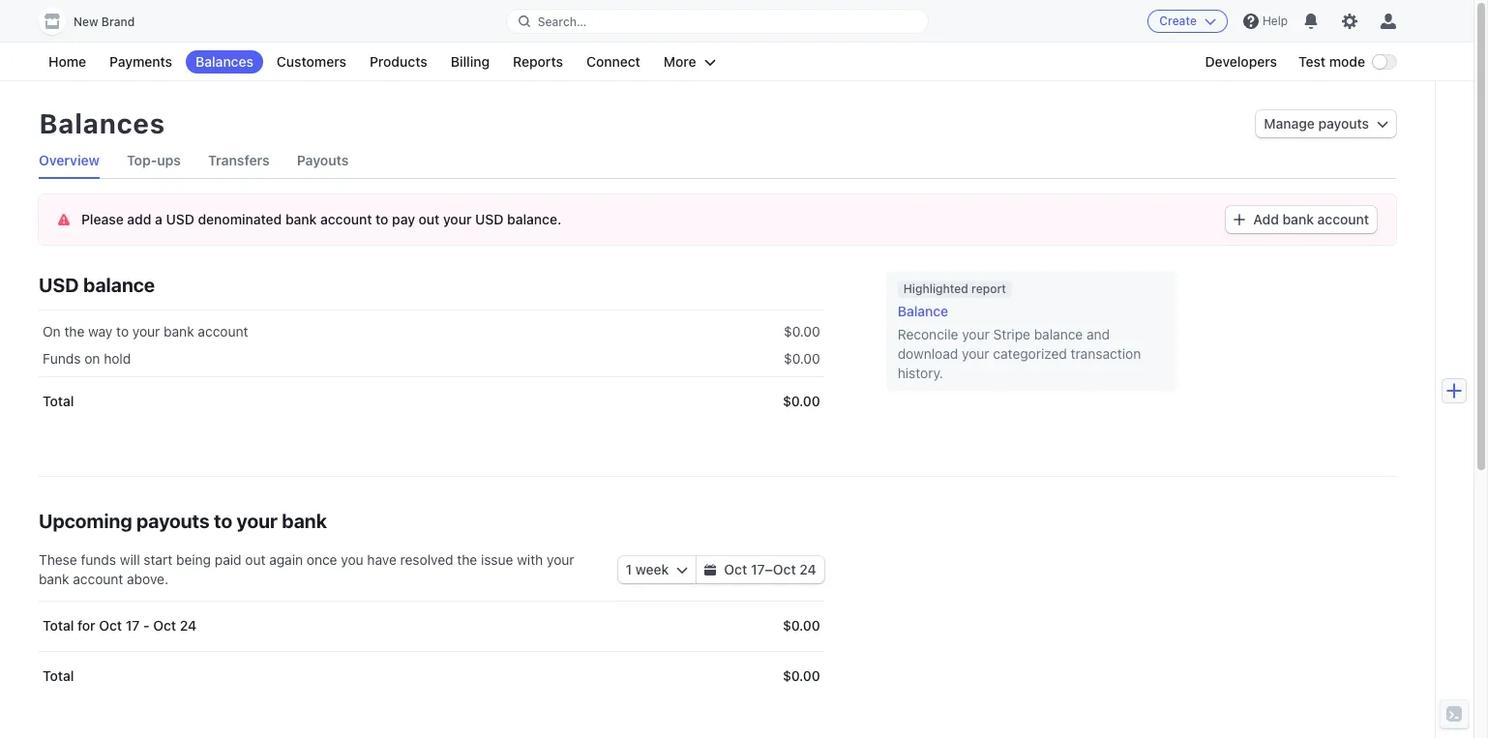 Task type: describe. For each thing, give the bounding box(es) containing it.
way
[[88, 323, 113, 340]]

start
[[144, 552, 172, 568]]

once
[[307, 552, 337, 568]]

reports link
[[503, 50, 573, 74]]

bank right 'denominated'
[[285, 210, 317, 227]]

transaction
[[1071, 345, 1141, 362]]

balances link
[[186, 50, 263, 74]]

–
[[765, 561, 773, 578]]

1 horizontal spatial usd
[[166, 210, 194, 227]]

your inside these funds will start being paid out again once you have resolved the issue with your bank account above.
[[547, 552, 574, 568]]

upcoming
[[39, 510, 132, 532]]

manage
[[1264, 115, 1315, 132]]

billing link
[[441, 50, 499, 74]]

balance link
[[898, 302, 1165, 321]]

grid containing total for
[[39, 601, 824, 701]]

resolved
[[400, 552, 453, 568]]

pay
[[392, 210, 415, 227]]

payouts link
[[297, 143, 349, 178]]

17 inside row
[[126, 617, 140, 634]]

being
[[176, 552, 211, 568]]

bank inside these funds will start being paid out again once you have resolved the issue with your bank account above.
[[39, 571, 69, 587]]

the inside these funds will start being paid out again once you have resolved the issue with your bank account above.
[[457, 552, 477, 568]]

denominated
[[198, 210, 282, 227]]

2 total from the top
[[43, 617, 74, 634]]

1 week
[[626, 561, 669, 578]]

have
[[367, 552, 397, 568]]

brand
[[101, 15, 135, 29]]

overview
[[39, 152, 100, 168]]

your right pay
[[443, 210, 472, 227]]

1
[[626, 561, 632, 578]]

0 vertical spatial 17
[[751, 561, 765, 578]]

on the way to your bank account
[[43, 323, 248, 340]]

stripe
[[993, 326, 1030, 343]]

your left stripe
[[962, 326, 990, 343]]

customers link
[[267, 50, 356, 74]]

3 row from the top
[[39, 376, 824, 427]]

2 horizontal spatial usd
[[475, 210, 504, 227]]

reconcile
[[898, 326, 958, 343]]

grid containing on the way to your bank account
[[39, 311, 824, 427]]

please add a usd denominated bank account to pay out your usd balance.
[[81, 210, 561, 227]]

for
[[77, 617, 95, 634]]

Search… search field
[[507, 9, 928, 33]]

developers
[[1205, 53, 1277, 70]]

top-
[[127, 152, 157, 168]]

reports
[[513, 53, 563, 70]]

search…
[[538, 14, 587, 29]]

your up 'again'
[[237, 510, 278, 532]]

payouts
[[297, 152, 349, 168]]

balance inside highlighted report balance reconcile your stripe balance and download your categorized transaction history.
[[1034, 326, 1083, 343]]

1 vertical spatial balances
[[39, 107, 165, 139]]

transfers
[[208, 152, 270, 168]]

1 total from the top
[[43, 393, 74, 409]]

more
[[664, 53, 696, 70]]

$0.00 for first row from the bottom of the page
[[783, 668, 820, 684]]

these
[[39, 552, 77, 568]]

you
[[341, 552, 363, 568]]

will
[[120, 552, 140, 568]]

add
[[1253, 211, 1279, 227]]

paid
[[215, 552, 241, 568]]

tab list containing overview
[[39, 143, 1396, 179]]

1 week button
[[618, 556, 696, 583]]

svg image for manage payouts
[[1377, 118, 1388, 130]]

upcoming payouts to your bank
[[39, 510, 327, 532]]

0 vertical spatial 24
[[800, 561, 816, 578]]

row containing funds on hold
[[39, 342, 824, 376]]

help button
[[1235, 6, 1296, 37]]

usd balance
[[39, 274, 155, 296]]

on
[[84, 350, 100, 367]]

highlighted
[[903, 282, 968, 296]]

mode
[[1329, 53, 1365, 70]]

payouts for upcoming
[[136, 510, 210, 532]]

1 horizontal spatial out
[[419, 210, 440, 227]]

manage payouts button
[[1256, 110, 1396, 137]]

2 vertical spatial to
[[214, 510, 232, 532]]

week
[[636, 561, 669, 578]]

payouts for manage
[[1318, 115, 1369, 132]]

$0.00 for row containing total for
[[783, 617, 820, 634]]

payments
[[109, 53, 172, 70]]

hold
[[104, 350, 131, 367]]

products link
[[360, 50, 437, 74]]

and
[[1087, 326, 1110, 343]]

the inside grid
[[64, 323, 84, 340]]

0 vertical spatial svg image
[[58, 213, 70, 225]]

total for oct 17 - oct 24
[[43, 617, 197, 634]]

add bank account
[[1253, 211, 1369, 227]]

24 inside row
[[180, 617, 197, 634]]

developers link
[[1195, 50, 1287, 74]]

a
[[155, 210, 162, 227]]

new brand button
[[39, 8, 154, 35]]

to inside row
[[116, 323, 129, 340]]

billing
[[451, 53, 490, 70]]



Task type: vqa. For each thing, say whether or not it's contained in the screenshot.
COLLECT
no



Task type: locate. For each thing, give the bounding box(es) containing it.
funds
[[81, 552, 116, 568]]

$0.00 for 3rd row from the bottom
[[783, 393, 820, 409]]

0 vertical spatial payouts
[[1318, 115, 1369, 132]]

0 horizontal spatial payouts
[[136, 510, 210, 532]]

your
[[443, 210, 472, 227], [132, 323, 160, 340], [962, 326, 990, 343], [962, 345, 989, 362], [237, 510, 278, 532], [547, 552, 574, 568]]

out right pay
[[419, 210, 440, 227]]

new
[[74, 15, 98, 29]]

overview link
[[39, 143, 100, 178]]

svg image right week
[[677, 564, 688, 576]]

balance up "categorized"
[[1034, 326, 1083, 343]]

svg image left add
[[1234, 214, 1246, 226]]

with
[[517, 552, 543, 568]]

payouts right the manage
[[1318, 115, 1369, 132]]

svg image
[[58, 213, 70, 225], [677, 564, 688, 576]]

3 total from the top
[[43, 668, 74, 684]]

1 row from the top
[[39, 311, 824, 349]]

Search… text field
[[507, 9, 928, 33]]

svg image inside 1 week popup button
[[677, 564, 688, 576]]

create
[[1159, 14, 1197, 28]]

1 vertical spatial payouts
[[136, 510, 210, 532]]

please
[[81, 210, 124, 227]]

the left issue
[[457, 552, 477, 568]]

help
[[1263, 14, 1288, 28]]

funds on hold
[[43, 350, 131, 367]]

0 vertical spatial grid
[[39, 311, 824, 427]]

1 vertical spatial grid
[[39, 601, 824, 701]]

total left for
[[43, 617, 74, 634]]

$0.00 for row containing funds on hold
[[784, 350, 820, 367]]

0 vertical spatial total
[[43, 393, 74, 409]]

1 vertical spatial svg image
[[677, 564, 688, 576]]

connect
[[586, 53, 640, 70]]

2 vertical spatial total
[[43, 668, 74, 684]]

to up paid
[[214, 510, 232, 532]]

connect link
[[577, 50, 650, 74]]

bank inside row
[[164, 323, 194, 340]]

usd left balance.
[[475, 210, 504, 227]]

issue
[[481, 552, 513, 568]]

ups
[[157, 152, 181, 168]]

1 vertical spatial total
[[43, 617, 74, 634]]

2 grid from the top
[[39, 601, 824, 701]]

add bank account button
[[1226, 206, 1377, 233]]

1 vertical spatial 17
[[126, 617, 140, 634]]

1 horizontal spatial svg image
[[1234, 214, 1246, 226]]

oct 17 – oct 24
[[724, 561, 816, 578]]

account inside button
[[1317, 211, 1369, 227]]

0 horizontal spatial to
[[116, 323, 129, 340]]

new brand
[[74, 15, 135, 29]]

download
[[898, 345, 958, 362]]

your right with
[[547, 552, 574, 568]]

again
[[269, 552, 303, 568]]

24 right –
[[800, 561, 816, 578]]

1 vertical spatial to
[[116, 323, 129, 340]]

1 vertical spatial the
[[457, 552, 477, 568]]

0 horizontal spatial balances
[[39, 107, 165, 139]]

funds
[[43, 350, 81, 367]]

out inside these funds will start being paid out again once you have resolved the issue with your bank account above.
[[245, 552, 266, 568]]

bank up 'once'
[[282, 510, 327, 532]]

account
[[320, 210, 372, 227], [1317, 211, 1369, 227], [198, 323, 248, 340], [73, 571, 123, 587]]

0 horizontal spatial svg image
[[58, 213, 70, 225]]

0 vertical spatial balance
[[83, 274, 155, 296]]

manage payouts
[[1264, 115, 1369, 132]]

0 horizontal spatial the
[[64, 323, 84, 340]]

usd
[[166, 210, 194, 227], [475, 210, 504, 227], [39, 274, 79, 296]]

report
[[972, 282, 1006, 296]]

1 horizontal spatial balances
[[196, 53, 253, 70]]

your right way
[[132, 323, 160, 340]]

0 horizontal spatial balance
[[83, 274, 155, 296]]

0 vertical spatial to
[[376, 210, 388, 227]]

your inside row
[[132, 323, 160, 340]]

these funds will start being paid out again once you have resolved the issue with your bank account above.
[[39, 552, 574, 587]]

row
[[39, 311, 824, 349], [39, 342, 824, 376], [39, 376, 824, 427], [39, 601, 824, 651], [39, 651, 824, 701]]

svg image inside manage payouts popup button
[[1377, 118, 1388, 130]]

24
[[800, 561, 816, 578], [180, 617, 197, 634]]

above.
[[127, 571, 168, 587]]

svg image inside add bank account button
[[1234, 214, 1246, 226]]

bank right add
[[1283, 211, 1314, 227]]

the right on
[[64, 323, 84, 340]]

test
[[1298, 53, 1326, 70]]

1 vertical spatial svg image
[[1234, 214, 1246, 226]]

svg image right 1 week popup button
[[705, 564, 716, 576]]

1 horizontal spatial balance
[[1034, 326, 1083, 343]]

to right way
[[116, 323, 129, 340]]

row containing total for
[[39, 601, 824, 651]]

home
[[48, 53, 86, 70]]

balances right payments
[[196, 53, 253, 70]]

total down total for oct 17 - oct 24
[[43, 668, 74, 684]]

balance
[[898, 303, 948, 319]]

0 horizontal spatial svg image
[[705, 564, 716, 576]]

0 vertical spatial svg image
[[1377, 118, 1388, 130]]

svg image right manage payouts
[[1377, 118, 1388, 130]]

bank down 'these' at the bottom left
[[39, 571, 69, 587]]

1 grid from the top
[[39, 311, 824, 427]]

test mode
[[1298, 53, 1365, 70]]

the
[[64, 323, 84, 340], [457, 552, 477, 568]]

2 horizontal spatial to
[[376, 210, 388, 227]]

on
[[43, 323, 61, 340]]

svg image
[[1377, 118, 1388, 130], [1234, 214, 1246, 226], [705, 564, 716, 576]]

out
[[419, 210, 440, 227], [245, 552, 266, 568]]

1 vertical spatial balance
[[1034, 326, 1083, 343]]

account inside these funds will start being paid out again once you have resolved the issue with your bank account above.
[[73, 571, 123, 587]]

payouts inside popup button
[[1318, 115, 1369, 132]]

categorized
[[993, 345, 1067, 362]]

tab list
[[39, 143, 1396, 179]]

balances
[[196, 53, 253, 70], [39, 107, 165, 139]]

$0.00 for row containing on the way to your bank account
[[784, 323, 820, 340]]

0 vertical spatial the
[[64, 323, 84, 340]]

create button
[[1148, 10, 1228, 33]]

total down funds
[[43, 393, 74, 409]]

oct
[[724, 561, 747, 578], [773, 561, 796, 578], [99, 617, 122, 634], [153, 617, 176, 634]]

1 vertical spatial out
[[245, 552, 266, 568]]

your right download
[[962, 345, 989, 362]]

bank inside add bank account button
[[1283, 211, 1314, 227]]

more button
[[654, 50, 725, 74]]

0 horizontal spatial usd
[[39, 274, 79, 296]]

row containing on the way to your bank account
[[39, 311, 824, 349]]

bank right way
[[164, 323, 194, 340]]

0 vertical spatial balances
[[196, 53, 253, 70]]

1 horizontal spatial 24
[[800, 561, 816, 578]]

highlighted report balance reconcile your stripe balance and download your categorized transaction history.
[[898, 282, 1141, 381]]

bank
[[285, 210, 317, 227], [1283, 211, 1314, 227], [164, 323, 194, 340], [282, 510, 327, 532], [39, 571, 69, 587]]

home link
[[39, 50, 96, 74]]

usd up on
[[39, 274, 79, 296]]

add
[[127, 210, 151, 227]]

balance
[[83, 274, 155, 296], [1034, 326, 1083, 343]]

0 horizontal spatial 17
[[126, 617, 140, 634]]

0 horizontal spatial 24
[[180, 617, 197, 634]]

history.
[[898, 365, 943, 381]]

payouts up start
[[136, 510, 210, 532]]

4 row from the top
[[39, 601, 824, 651]]

1 horizontal spatial svg image
[[677, 564, 688, 576]]

svg image left please
[[58, 213, 70, 225]]

products
[[370, 53, 427, 70]]

2 row from the top
[[39, 342, 824, 376]]

1 vertical spatial 24
[[180, 617, 197, 634]]

top-ups link
[[127, 143, 181, 178]]

balance up way
[[83, 274, 155, 296]]

svg image for add bank account
[[1234, 214, 1246, 226]]

0 horizontal spatial out
[[245, 552, 266, 568]]

usd right a
[[166, 210, 194, 227]]

1 horizontal spatial payouts
[[1318, 115, 1369, 132]]

0 vertical spatial out
[[419, 210, 440, 227]]

customers
[[277, 53, 346, 70]]

to left pay
[[376, 210, 388, 227]]

-
[[143, 617, 150, 634]]

1 horizontal spatial 17
[[751, 561, 765, 578]]

total
[[43, 393, 74, 409], [43, 617, 74, 634], [43, 668, 74, 684]]

grid
[[39, 311, 824, 427], [39, 601, 824, 701]]

1 horizontal spatial the
[[457, 552, 477, 568]]

2 vertical spatial svg image
[[705, 564, 716, 576]]

out right paid
[[245, 552, 266, 568]]

5 row from the top
[[39, 651, 824, 701]]

payments link
[[100, 50, 182, 74]]

2 horizontal spatial svg image
[[1377, 118, 1388, 130]]

to
[[376, 210, 388, 227], [116, 323, 129, 340], [214, 510, 232, 532]]

balances up "overview" in the top left of the page
[[39, 107, 165, 139]]

1 horizontal spatial to
[[214, 510, 232, 532]]

transfers link
[[208, 143, 270, 178]]

top-ups
[[127, 152, 181, 168]]

balance.
[[507, 210, 561, 227]]

account inside row
[[198, 323, 248, 340]]

24 right -
[[180, 617, 197, 634]]



